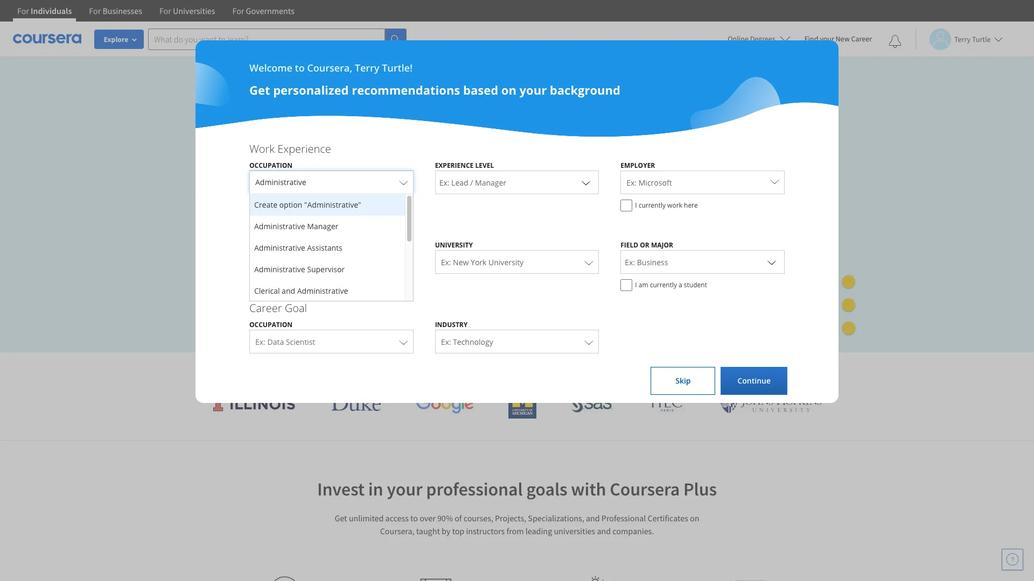 Task type: describe. For each thing, give the bounding box(es) containing it.
"administrative"
[[304, 200, 361, 210]]

administrative for administrative supervisor
[[254, 264, 305, 275]]

invest in your professional goals with coursera plus
[[317, 478, 717, 501]]

for for businesses
[[89, 5, 101, 16]]

i currently work here
[[635, 201, 698, 210]]

sas image
[[571, 396, 612, 413]]

for businesses
[[89, 5, 142, 16]]

recommendations
[[352, 82, 460, 98]]

over
[[420, 513, 436, 524]]

projects,
[[495, 513, 526, 524]]

employer
[[621, 161, 655, 170]]

certificate
[[335, 170, 389, 186]]

continue
[[738, 376, 771, 386]]

specializations,
[[528, 513, 584, 524]]

find your new career
[[804, 34, 872, 44]]

currently inside "work experience" element
[[639, 201, 666, 210]]

businesses
[[103, 5, 142, 16]]

for governments
[[232, 5, 294, 16]]

based
[[463, 82, 498, 98]]

or
[[640, 241, 649, 250]]

google image
[[416, 394, 474, 414]]

background
[[550, 82, 620, 98]]

for for individuals
[[17, 5, 29, 16]]

to inside unlimited access to 7,000+ world-class courses, hands-on projects, and job-ready certificate programs—all included in your subscription
[[301, 151, 312, 167]]

degree
[[249, 241, 274, 250]]

1 vertical spatial university
[[489, 257, 524, 268]]

work
[[249, 142, 275, 156]]

supervisor
[[307, 264, 345, 275]]

get unlimited access to over 90% of courses, projects, specializations, and professional certificates on coursera, taught by top instructors from leading universities and companies.
[[335, 513, 699, 537]]

your up over
[[387, 478, 423, 501]]

ex: for ex: microsoft
[[627, 178, 637, 188]]

i for work experience
[[635, 201, 637, 210]]

0 vertical spatial coursera
[[649, 361, 704, 379]]

1 horizontal spatial with
[[571, 478, 606, 501]]

career goal element
[[239, 301, 796, 359]]

on inside get unlimited access to over 90% of courses, projects, specializations, and professional certificates on coursera, taught by top instructors from leading universities and companies.
[[690, 513, 699, 524]]

turtle!
[[382, 61, 413, 74]]

unlimited access to 7,000+ world-class courses, hands-on projects, and job-ready certificate programs—all included in your subscription
[[205, 151, 534, 205]]

clerical and administrative
[[254, 286, 348, 296]]

for universities
[[159, 5, 215, 16]]

am
[[639, 281, 648, 290]]

start 7-day free trial
[[222, 266, 300, 277]]

i for education
[[635, 281, 637, 290]]

start
[[222, 266, 241, 277]]

get personalized recommendations based on your background
[[249, 82, 620, 98]]

create
[[254, 200, 277, 210]]

individuals
[[31, 5, 72, 16]]

for individuals
[[17, 5, 72, 16]]

0 vertical spatial experience
[[277, 142, 331, 156]]

continue button
[[721, 367, 787, 395]]

from
[[507, 526, 524, 537]]

professional
[[602, 513, 646, 524]]

taught
[[416, 526, 440, 537]]

with inside button
[[254, 292, 271, 302]]

programs—all
[[392, 170, 471, 186]]

experience level
[[435, 161, 494, 170]]

goal
[[285, 301, 307, 316]]

clerical
[[254, 286, 280, 296]]

get for get unlimited access to over 90% of courses, projects, specializations, and professional certificates on coursera, taught by top instructors from leading universities and companies.
[[335, 513, 347, 524]]

row group inside "work experience" element
[[250, 194, 405, 431]]

free
[[265, 266, 281, 277]]

education
[[249, 221, 298, 236]]

scientist
[[286, 337, 315, 347]]

personalized
[[273, 82, 349, 98]]

your inside onboardingmodal dialog
[[520, 82, 547, 98]]

student
[[684, 281, 707, 290]]

a
[[679, 281, 682, 290]]

currently inside education element
[[650, 281, 677, 290]]

/month,
[[218, 241, 248, 252]]

unlimited
[[205, 151, 259, 167]]

terry
[[355, 61, 379, 74]]

cancel
[[250, 241, 274, 252]]

14-
[[273, 292, 284, 302]]

on inside unlimited access to 7,000+ world-class courses, hands-on projects, and job-ready certificate programs—all included in your subscription
[[507, 151, 521, 167]]

coursera, inside get unlimited access to over 90% of courses, projects, specializations, and professional certificates on coursera, taught by top instructors from leading universities and companies.
[[380, 526, 415, 537]]

0 horizontal spatial universities
[[452, 361, 521, 379]]

world-
[[355, 151, 390, 167]]

0 vertical spatial university
[[435, 241, 473, 250]]

administrative assistants
[[254, 243, 342, 253]]

duke university image
[[331, 394, 381, 411]]

occupation for work
[[249, 161, 292, 170]]

chevron down image
[[765, 256, 778, 269]]

save money image
[[420, 579, 459, 582]]

welcome
[[249, 61, 292, 74]]

in inside unlimited access to 7,000+ world-class courses, hands-on projects, and job-ready certificate programs—all included in your subscription
[[524, 170, 534, 186]]

7-
[[242, 266, 250, 277]]

to inside get unlimited access to over 90% of courses, projects, specializations, and professional certificates on coursera, taught by top instructors from leading universities and companies.
[[410, 513, 418, 524]]

I currently work here checkbox
[[621, 200, 632, 212]]

welcome to coursera, terry turtle!
[[249, 61, 413, 74]]

field
[[621, 241, 638, 250]]

and down professional
[[597, 526, 611, 537]]

education element
[[239, 221, 796, 297]]

anytime
[[276, 241, 307, 252]]

ex: data scientist
[[255, 337, 315, 347]]

/year
[[232, 292, 252, 302]]

coursera, inside onboardingmodal dialog
[[307, 61, 352, 74]]

governments
[[246, 5, 294, 16]]

included
[[474, 170, 521, 186]]

ex: for ex: data scientist
[[255, 337, 265, 347]]

Occupation field
[[250, 171, 413, 194]]

/month, cancel anytime
[[218, 241, 307, 252]]

assistants
[[307, 243, 342, 253]]

0 vertical spatial leading
[[405, 361, 449, 379]]

field or major
[[621, 241, 673, 250]]

subscription
[[233, 189, 301, 205]]

help center image
[[1006, 554, 1019, 567]]

money-
[[299, 292, 327, 302]]

goals
[[526, 478, 567, 501]]

0 horizontal spatial in
[[368, 478, 383, 501]]

johns hopkins university image
[[720, 394, 822, 414]]

level
[[475, 161, 494, 170]]

option
[[279, 200, 302, 210]]

occupation for career
[[249, 320, 292, 330]]

instructors
[[466, 526, 505, 537]]

for for universities
[[159, 5, 171, 16]]

major
[[651, 241, 673, 250]]

chevron down image for degree
[[394, 256, 407, 269]]

show notifications image
[[889, 35, 902, 48]]



Task type: vqa. For each thing, say whether or not it's contained in the screenshot.
Start
yes



Task type: locate. For each thing, give the bounding box(es) containing it.
1 vertical spatial i
[[635, 281, 637, 290]]

universities
[[452, 361, 521, 379], [554, 526, 595, 537]]

Occupation text field
[[255, 173, 394, 194]]

1 vertical spatial universities
[[554, 526, 595, 537]]

1 vertical spatial leading
[[526, 526, 552, 537]]

work experience element
[[239, 142, 796, 431]]

ex: inside "work experience" element
[[627, 178, 637, 188]]

your right find
[[820, 34, 834, 44]]

coursera up professional
[[610, 478, 680, 501]]

career inside onboardingmodal dialog
[[249, 301, 282, 316]]

1 horizontal spatial day
[[284, 292, 297, 302]]

on inside onboardingmodal dialog
[[501, 82, 516, 98]]

1 i from the top
[[635, 201, 637, 210]]

university right york
[[489, 257, 524, 268]]

chevron down image for experience level
[[580, 176, 593, 189]]

courses, up programs—all
[[420, 151, 466, 167]]

0 vertical spatial day
[[250, 266, 263, 277]]

chevron down image
[[580, 176, 593, 189], [394, 256, 407, 269]]

access left over
[[385, 513, 409, 524]]

career left show notifications image
[[851, 34, 872, 44]]

2 for from the left
[[89, 5, 101, 16]]

i
[[635, 201, 637, 210], [635, 281, 637, 290]]

universities inside get unlimited access to over 90% of courses, projects, specializations, and professional certificates on coursera, taught by top instructors from leading universities and companies.
[[554, 526, 595, 537]]

3 for from the left
[[159, 5, 171, 16]]

class
[[390, 151, 417, 167]]

coursera, up personalized
[[307, 61, 352, 74]]

coursera,
[[307, 61, 352, 74], [380, 526, 415, 537]]

0 vertical spatial i
[[635, 201, 637, 210]]

plus left continue
[[707, 361, 733, 379]]

ex: for ex: technology
[[441, 337, 451, 347]]

0 horizontal spatial access
[[262, 151, 298, 167]]

projects,
[[205, 170, 252, 186]]

get for get personalized recommendations based on your background
[[249, 82, 270, 98]]

coursera
[[649, 361, 704, 379], [610, 478, 680, 501]]

university of michigan image
[[509, 389, 537, 419]]

new inside education element
[[453, 257, 469, 268]]

0 vertical spatial get
[[249, 82, 270, 98]]

and up university of michigan image on the bottom of page
[[524, 361, 547, 379]]

0 horizontal spatial get
[[249, 82, 270, 98]]

1 vertical spatial in
[[368, 478, 383, 501]]

in right included
[[524, 170, 534, 186]]

top
[[452, 526, 464, 537]]

currently left the work
[[639, 201, 666, 210]]

universities down technology
[[452, 361, 521, 379]]

access inside unlimited access to 7,000+ world-class courses, hands-on projects, and job-ready certificate programs—all included in your subscription
[[262, 151, 298, 167]]

1 vertical spatial experience
[[435, 161, 474, 170]]

i right i currently work here checkbox
[[635, 201, 637, 210]]

coursera, left taught
[[380, 526, 415, 537]]

occupation up data
[[249, 320, 292, 330]]

currently left a
[[650, 281, 677, 290]]

hands-
[[469, 151, 507, 167]]

courses, inside unlimited access to 7,000+ world-class courses, hands-on projects, and job-ready certificate programs—all included in your subscription
[[420, 151, 466, 167]]

day
[[250, 266, 263, 277], [284, 292, 297, 302]]

with right 'goals'
[[571, 478, 606, 501]]

0 vertical spatial coursera,
[[307, 61, 352, 74]]

0 vertical spatial courses,
[[420, 151, 466, 167]]

companies
[[551, 361, 617, 379]]

ex: microsoft
[[627, 178, 672, 188]]

job-
[[279, 170, 300, 186]]

university up york
[[435, 241, 473, 250]]

and up 'goal'
[[282, 286, 295, 296]]

for left governments
[[232, 5, 244, 16]]

coursera plus image
[[205, 101, 369, 117]]

learn anything image
[[270, 577, 299, 582]]

find your new career link
[[799, 32, 877, 46]]

1 horizontal spatial universities
[[554, 526, 595, 537]]

courses, inside get unlimited access to over 90% of courses, projects, specializations, and professional certificates on coursera, taught by top instructors from leading universities and companies.
[[464, 513, 493, 524]]

1 vertical spatial coursera
[[610, 478, 680, 501]]

0 horizontal spatial coursera,
[[307, 61, 352, 74]]

occupation down work
[[249, 161, 292, 170]]

professional
[[426, 478, 523, 501]]

1 vertical spatial chevron down image
[[394, 256, 407, 269]]

0 vertical spatial career
[[851, 34, 872, 44]]

for left 'businesses' on the top left of the page
[[89, 5, 101, 16]]

universities down specializations,
[[554, 526, 595, 537]]

0 vertical spatial plus
[[707, 361, 733, 379]]

i left am
[[635, 281, 637, 290]]

2 i from the top
[[635, 281, 637, 290]]

0 vertical spatial chevron down image
[[580, 176, 593, 189]]

york
[[471, 257, 487, 268]]

in up unlimited
[[368, 478, 383, 501]]

row group
[[250, 194, 405, 431]]

0 horizontal spatial new
[[453, 257, 469, 268]]

1 horizontal spatial university
[[489, 257, 524, 268]]

1 horizontal spatial leading
[[526, 526, 552, 537]]

ex: for ex: new york university
[[441, 257, 451, 268]]

0 horizontal spatial career
[[249, 301, 282, 316]]

certificates
[[648, 513, 688, 524]]

chevron down image inside education element
[[394, 256, 407, 269]]

1 vertical spatial get
[[335, 513, 347, 524]]

data
[[267, 337, 284, 347]]

ready
[[300, 170, 332, 186]]

for left individuals
[[17, 5, 29, 16]]

90%
[[437, 513, 453, 524]]

guarantee
[[347, 292, 386, 302]]

plus
[[707, 361, 733, 379], [683, 478, 717, 501]]

invest
[[317, 478, 365, 501]]

0 vertical spatial new
[[836, 34, 850, 44]]

2 vertical spatial to
[[410, 513, 418, 524]]

and left professional
[[586, 513, 600, 524]]

1 for from the left
[[17, 5, 29, 16]]

courses, up instructors
[[464, 513, 493, 524]]

1 vertical spatial courses,
[[464, 513, 493, 524]]

microsoft
[[639, 178, 672, 188]]

ex: left data
[[255, 337, 265, 347]]

companies.
[[613, 526, 654, 537]]

0 horizontal spatial experience
[[277, 142, 331, 156]]

1 horizontal spatial career
[[851, 34, 872, 44]]

None search field
[[148, 28, 407, 50]]

leading down specializations,
[[526, 526, 552, 537]]

leading universities and companies with coursera plus
[[402, 361, 733, 379]]

administrative for administrative assistants
[[254, 243, 305, 253]]

occupation inside career goal element
[[249, 320, 292, 330]]

new
[[836, 34, 850, 44], [453, 257, 469, 268]]

find
[[804, 34, 818, 44]]

0 vertical spatial on
[[501, 82, 516, 98]]

experience
[[277, 142, 331, 156], [435, 161, 474, 170]]

row group containing create option "administrative"
[[250, 194, 405, 431]]

experience left level
[[435, 161, 474, 170]]

technology
[[453, 337, 493, 347]]

career down clerical
[[249, 301, 282, 316]]

for left universities at the left of the page
[[159, 5, 171, 16]]

your
[[820, 34, 834, 44], [520, 82, 547, 98], [205, 189, 230, 205], [387, 478, 423, 501]]

0 vertical spatial currently
[[639, 201, 666, 210]]

coursera up hec paris image
[[649, 361, 704, 379]]

1 vertical spatial access
[[385, 513, 409, 524]]

2 horizontal spatial with
[[620, 361, 646, 379]]

4 for from the left
[[232, 5, 244, 16]]

1 horizontal spatial experience
[[435, 161, 474, 170]]

plus up certificates
[[683, 478, 717, 501]]

0 vertical spatial with
[[254, 292, 271, 302]]

trial
[[283, 266, 300, 277]]

with left 14-
[[254, 292, 271, 302]]

access up 'job-'
[[262, 151, 298, 167]]

ex: left york
[[441, 257, 451, 268]]

administrative manager
[[254, 221, 338, 232]]

1 vertical spatial plus
[[683, 478, 717, 501]]

work experience
[[249, 142, 331, 156]]

new left york
[[453, 257, 469, 268]]

with
[[254, 292, 271, 302], [620, 361, 646, 379], [571, 478, 606, 501]]

1 vertical spatial with
[[620, 361, 646, 379]]

university of illinois at urbana-champaign image
[[212, 396, 296, 413]]

1 vertical spatial career
[[249, 301, 282, 316]]

to inside onboardingmodal dialog
[[295, 61, 305, 74]]

your left background
[[520, 82, 547, 98]]

i am currently a student
[[635, 281, 707, 290]]

coursera image
[[13, 30, 81, 48]]

/year with 14-day money-back guarantee button
[[205, 291, 386, 302]]

here
[[684, 201, 698, 210]]

on up included
[[507, 151, 521, 167]]

back
[[327, 292, 345, 302]]

flexible learning image
[[576, 577, 613, 582]]

new right find
[[836, 34, 850, 44]]

access inside get unlimited access to over 90% of courses, projects, specializations, and professional certificates on coursera, taught by top instructors from leading universities and companies.
[[385, 513, 409, 524]]

occupation inside "work experience" element
[[249, 161, 292, 170]]

onboardingmodal dialog
[[0, 0, 1034, 582]]

1 vertical spatial coursera,
[[380, 526, 415, 537]]

0 horizontal spatial leading
[[405, 361, 449, 379]]

and
[[255, 170, 276, 186], [282, 286, 295, 296], [524, 361, 547, 379], [586, 513, 600, 524], [597, 526, 611, 537]]

access
[[262, 151, 298, 167], [385, 513, 409, 524]]

on right certificates
[[690, 513, 699, 524]]

to up ready
[[301, 151, 312, 167]]

skip button
[[651, 367, 716, 395]]

1 vertical spatial new
[[453, 257, 469, 268]]

and inside "work experience" element
[[282, 286, 295, 296]]

of
[[455, 513, 462, 524]]

get left unlimited
[[335, 513, 347, 524]]

1 occupation from the top
[[249, 161, 292, 170]]

administrative supervisor
[[254, 264, 345, 275]]

0 horizontal spatial university
[[435, 241, 473, 250]]

banner navigation
[[9, 0, 303, 30]]

1 vertical spatial currently
[[650, 281, 677, 290]]

1 horizontal spatial coursera,
[[380, 526, 415, 537]]

0 vertical spatial access
[[262, 151, 298, 167]]

ex: inside education element
[[441, 257, 451, 268]]

ex: down 'employer'
[[627, 178, 637, 188]]

career
[[851, 34, 872, 44], [249, 301, 282, 316]]

in
[[524, 170, 534, 186], [368, 478, 383, 501]]

by
[[442, 526, 450, 537]]

I am currently a student checkbox
[[621, 280, 632, 291]]

1 vertical spatial day
[[284, 292, 297, 302]]

0 horizontal spatial chevron down image
[[394, 256, 407, 269]]

2 vertical spatial on
[[690, 513, 699, 524]]

hec paris image
[[647, 393, 685, 415]]

ex:
[[627, 178, 637, 188], [441, 257, 451, 268], [255, 337, 265, 347], [441, 337, 451, 347]]

2 occupation from the top
[[249, 320, 292, 330]]

with right companies
[[620, 361, 646, 379]]

ex: new york university
[[441, 257, 524, 268]]

for for governments
[[232, 5, 244, 16]]

get inside onboardingmodal dialog
[[249, 82, 270, 98]]

2 vertical spatial with
[[571, 478, 606, 501]]

1 horizontal spatial access
[[385, 513, 409, 524]]

work
[[667, 201, 682, 210]]

start 7-day free trial button
[[205, 259, 317, 285]]

on
[[501, 82, 516, 98], [507, 151, 521, 167], [690, 513, 699, 524]]

occupation
[[249, 161, 292, 170], [249, 320, 292, 330]]

0 vertical spatial occupation
[[249, 161, 292, 170]]

1 horizontal spatial in
[[524, 170, 534, 186]]

0 vertical spatial in
[[524, 170, 534, 186]]

1 horizontal spatial get
[[335, 513, 347, 524]]

chevron down image inside "work experience" element
[[580, 176, 593, 189]]

1 vertical spatial on
[[507, 151, 521, 167]]

leading inside get unlimited access to over 90% of courses, projects, specializations, and professional certificates on coursera, taught by top instructors from leading universities and companies.
[[526, 526, 552, 537]]

0 vertical spatial universities
[[452, 361, 521, 379]]

on right based
[[501, 82, 516, 98]]

your down projects,
[[205, 189, 230, 205]]

your inside unlimited access to 7,000+ world-class courses, hands-on projects, and job-ready certificate programs—all included in your subscription
[[205, 189, 230, 205]]

and up subscription at the top left of page
[[255, 170, 276, 186]]

7,000+
[[315, 151, 352, 167]]

0 horizontal spatial with
[[254, 292, 271, 302]]

ex: technology
[[441, 337, 493, 347]]

leading up google image
[[405, 361, 449, 379]]

0 vertical spatial to
[[295, 61, 305, 74]]

ex: down industry
[[441, 337, 451, 347]]

get down "welcome"
[[249, 82, 270, 98]]

1 vertical spatial to
[[301, 151, 312, 167]]

get
[[249, 82, 270, 98], [335, 513, 347, 524]]

and inside unlimited access to 7,000+ world-class courses, hands-on projects, and job-ready certificate programs—all included in your subscription
[[255, 170, 276, 186]]

1 horizontal spatial new
[[836, 34, 850, 44]]

universities
[[173, 5, 215, 16]]

1 horizontal spatial chevron down image
[[580, 176, 593, 189]]

1 vertical spatial occupation
[[249, 320, 292, 330]]

university
[[435, 241, 473, 250], [489, 257, 524, 268]]

get inside get unlimited access to over 90% of courses, projects, specializations, and professional certificates on coursera, taught by top instructors from leading universities and companies.
[[335, 513, 347, 524]]

administrative for administrative manager
[[254, 221, 305, 232]]

to up personalized
[[295, 61, 305, 74]]

career goal
[[249, 301, 307, 316]]

for
[[17, 5, 29, 16], [89, 5, 101, 16], [159, 5, 171, 16], [232, 5, 244, 16]]

manager
[[307, 221, 338, 232]]

to left over
[[410, 513, 418, 524]]

experience up ready
[[277, 142, 331, 156]]

0 horizontal spatial day
[[250, 266, 263, 277]]



